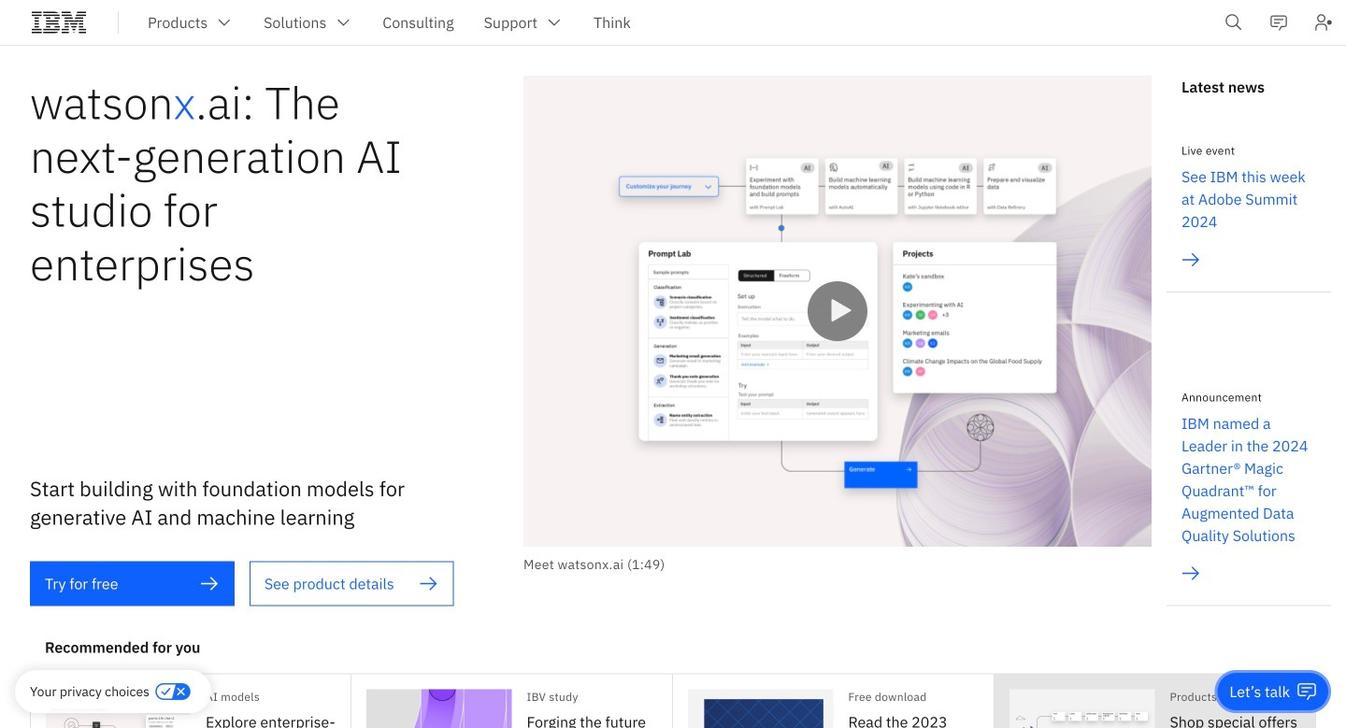 Task type: locate. For each thing, give the bounding box(es) containing it.
let's talk element
[[1230, 682, 1290, 702]]



Task type: describe. For each thing, give the bounding box(es) containing it.
your privacy choices element
[[30, 682, 150, 702]]



